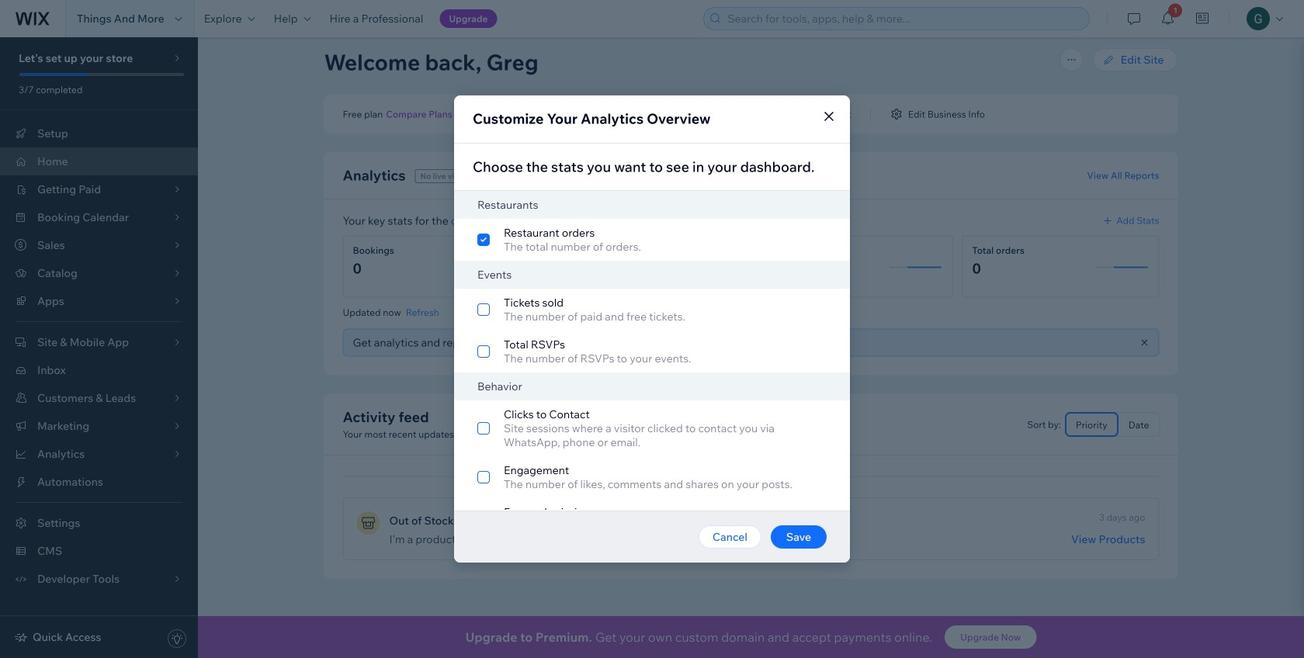 Task type: describe. For each thing, give the bounding box(es) containing it.
Search for tools, apps, help & more... field
[[723, 8, 1085, 30]]



Task type: vqa. For each thing, say whether or not it's contained in the screenshot.
first category image from the right
no



Task type: locate. For each thing, give the bounding box(es) containing it.
None checkbox
[[454, 289, 850, 331], [454, 331, 850, 373], [454, 401, 850, 457], [454, 289, 850, 331], [454, 331, 850, 373], [454, 401, 850, 457]]

None checkbox
[[454, 219, 850, 261], [454, 457, 850, 499], [454, 499, 850, 540], [454, 219, 850, 261], [454, 457, 850, 499], [454, 499, 850, 540]]

sidebar element
[[0, 37, 198, 659]]



